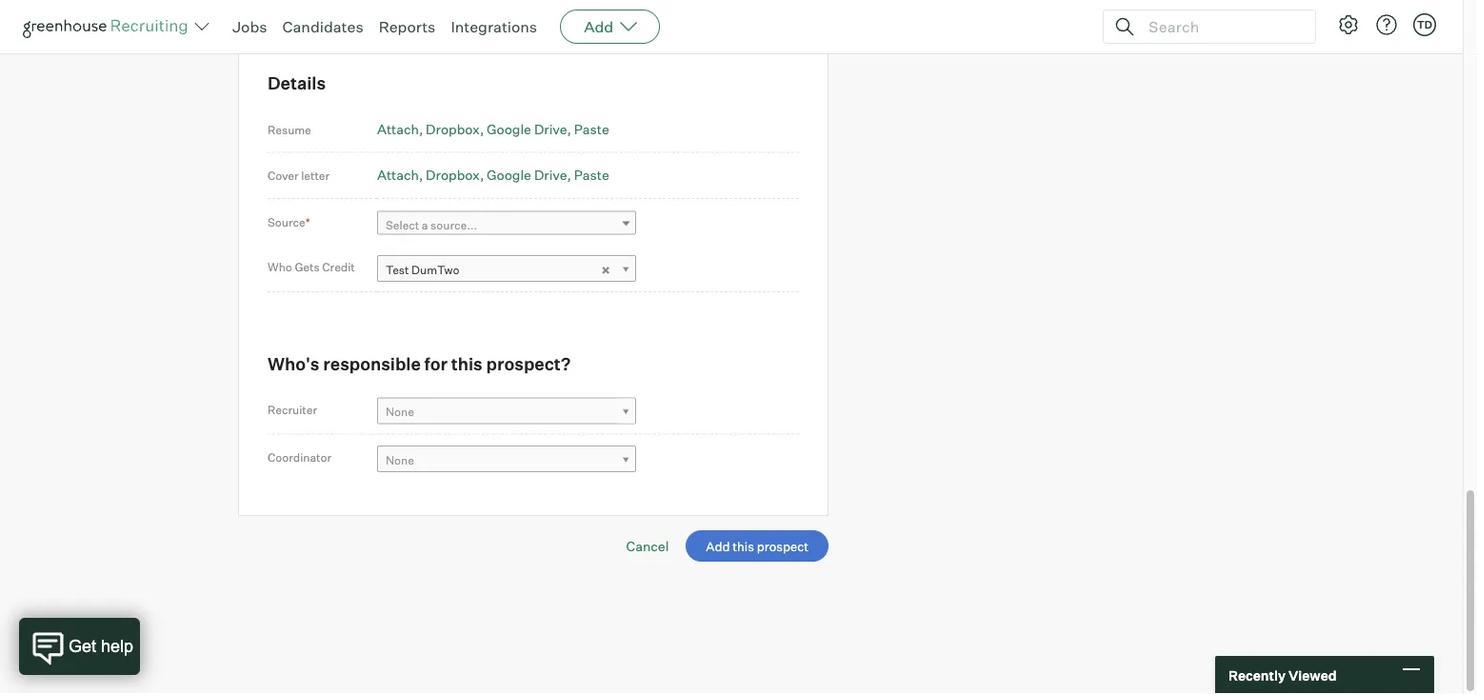 Task type: describe. For each thing, give the bounding box(es) containing it.
recently
[[1229, 667, 1286, 684]]

test dumtwo link
[[377, 255, 636, 283]]

source...
[[431, 218, 478, 233]]

attach for cover letter
[[377, 167, 419, 184]]

integrations link
[[451, 17, 537, 36]]

*
[[306, 215, 310, 229]]

add
[[584, 17, 614, 36]]

who gets credit
[[268, 260, 355, 275]]

candidates
[[283, 17, 364, 36]]

this
[[451, 353, 483, 374]]

who's
[[268, 353, 320, 374]]

none link for coordinator
[[377, 446, 636, 473]]

select a source... link
[[377, 211, 636, 239]]

a
[[422, 218, 428, 233]]

none link for recruiter
[[377, 398, 636, 426]]

drive for cover letter
[[534, 167, 567, 184]]

paste for resume
[[574, 121, 609, 137]]

dumtwo
[[412, 262, 460, 277]]

select a source...
[[386, 218, 478, 233]]

test
[[386, 262, 409, 277]]

for
[[425, 353, 448, 374]]

cancel
[[627, 538, 669, 554]]

Search text field
[[1144, 13, 1299, 40]]

prospect?
[[486, 353, 571, 374]]

recently viewed
[[1229, 667, 1337, 684]]

paste for cover letter
[[574, 167, 609, 184]]

who's responsible for this prospect?
[[268, 353, 571, 374]]

dropbox link for resume
[[426, 121, 484, 137]]

dropbox for cover letter
[[426, 167, 480, 184]]

cover
[[268, 169, 299, 183]]

none for recruiter
[[386, 405, 414, 419]]

select
[[386, 218, 419, 233]]

responsible
[[323, 353, 421, 374]]

coordinator
[[268, 450, 332, 465]]

google for resume
[[487, 121, 532, 137]]

integrations
[[451, 17, 537, 36]]

attach dropbox google drive paste for resume
[[377, 121, 609, 137]]

none for coordinator
[[386, 453, 414, 467]]

credit
[[322, 260, 355, 275]]

letter
[[301, 169, 330, 183]]

td
[[1418, 18, 1433, 31]]



Task type: locate. For each thing, give the bounding box(es) containing it.
1 none link from the top
[[377, 398, 636, 426]]

test dumtwo
[[386, 262, 460, 277]]

1 attach from the top
[[377, 121, 419, 137]]

drive
[[534, 121, 567, 137], [534, 167, 567, 184]]

attach dropbox google drive paste for cover letter
[[377, 167, 609, 184]]

2 dropbox from the top
[[426, 167, 480, 184]]

td button
[[1414, 13, 1437, 36]]

candidates link
[[283, 17, 364, 36]]

attach link for resume
[[377, 121, 423, 137]]

1 google drive link from the top
[[487, 121, 571, 137]]

2 none from the top
[[386, 453, 414, 467]]

google drive link for cover letter
[[487, 167, 571, 184]]

1 google from the top
[[487, 121, 532, 137]]

0 vertical spatial attach link
[[377, 121, 423, 137]]

drive for resume
[[534, 121, 567, 137]]

1 vertical spatial paste link
[[574, 167, 609, 184]]

attach link for cover letter
[[377, 167, 423, 184]]

td button
[[1410, 10, 1441, 40]]

attach for resume
[[377, 121, 419, 137]]

dropbox
[[426, 121, 480, 137], [426, 167, 480, 184]]

1 vertical spatial dropbox link
[[426, 167, 484, 184]]

attach
[[377, 121, 419, 137], [377, 167, 419, 184]]

1 vertical spatial drive
[[534, 167, 567, 184]]

1 vertical spatial paste
[[574, 167, 609, 184]]

cancel link
[[627, 538, 669, 554]]

source
[[268, 215, 306, 229]]

2 paste from the top
[[574, 167, 609, 184]]

1 attach dropbox google drive paste from the top
[[377, 121, 609, 137]]

attach dropbox google drive paste
[[377, 121, 609, 137], [377, 167, 609, 184]]

google for cover letter
[[487, 167, 532, 184]]

paste link
[[574, 121, 609, 137], [574, 167, 609, 184]]

attach link
[[377, 121, 423, 137], [377, 167, 423, 184]]

gets
[[295, 260, 320, 275]]

1 vertical spatial none
[[386, 453, 414, 467]]

2 paste link from the top
[[574, 167, 609, 184]]

reports
[[379, 17, 436, 36]]

0 vertical spatial google
[[487, 121, 532, 137]]

1 attach link from the top
[[377, 121, 423, 137]]

0 vertical spatial none link
[[377, 398, 636, 426]]

2 none link from the top
[[377, 446, 636, 473]]

1 none from the top
[[386, 405, 414, 419]]

dropbox link for cover letter
[[426, 167, 484, 184]]

paste
[[574, 121, 609, 137], [574, 167, 609, 184]]

none
[[386, 405, 414, 419], [386, 453, 414, 467]]

resume
[[268, 122, 311, 137]]

2 google from the top
[[487, 167, 532, 184]]

1 paste from the top
[[574, 121, 609, 137]]

2 drive from the top
[[534, 167, 567, 184]]

jobs
[[232, 17, 267, 36]]

google
[[487, 121, 532, 137], [487, 167, 532, 184]]

viewed
[[1289, 667, 1337, 684]]

1 vertical spatial none link
[[377, 446, 636, 473]]

paste link for resume
[[574, 121, 609, 137]]

1 drive from the top
[[534, 121, 567, 137]]

dropbox link
[[426, 121, 484, 137], [426, 167, 484, 184]]

1 vertical spatial attach
[[377, 167, 419, 184]]

None file field
[[23, 599, 263, 620], [0, 623, 241, 643], [23, 599, 263, 620], [0, 623, 241, 643]]

2 dropbox link from the top
[[426, 167, 484, 184]]

None submit
[[686, 531, 829, 562]]

jobs link
[[232, 17, 267, 36]]

0 vertical spatial attach dropbox google drive paste
[[377, 121, 609, 137]]

dropbox for resume
[[426, 121, 480, 137]]

google drive link
[[487, 121, 571, 137], [487, 167, 571, 184]]

1 vertical spatial google drive link
[[487, 167, 571, 184]]

0 vertical spatial paste link
[[574, 121, 609, 137]]

details
[[268, 72, 326, 94]]

2 attach dropbox google drive paste from the top
[[377, 167, 609, 184]]

configure image
[[1338, 13, 1361, 36]]

1 vertical spatial attach dropbox google drive paste
[[377, 167, 609, 184]]

cover letter
[[268, 169, 330, 183]]

google drive link for resume
[[487, 121, 571, 137]]

none link
[[377, 398, 636, 426], [377, 446, 636, 473]]

paste link for cover letter
[[574, 167, 609, 184]]

1 dropbox link from the top
[[426, 121, 484, 137]]

who
[[268, 260, 292, 275]]

2 attach from the top
[[377, 167, 419, 184]]

0 vertical spatial dropbox link
[[426, 121, 484, 137]]

reports link
[[379, 17, 436, 36]]

recruiter
[[268, 402, 317, 417]]

1 dropbox from the top
[[426, 121, 480, 137]]

0 vertical spatial none
[[386, 405, 414, 419]]

1 vertical spatial dropbox
[[426, 167, 480, 184]]

1 vertical spatial google
[[487, 167, 532, 184]]

2 google drive link from the top
[[487, 167, 571, 184]]

greenhouse recruiting image
[[23, 15, 194, 38]]

0 vertical spatial attach
[[377, 121, 419, 137]]

0 vertical spatial google drive link
[[487, 121, 571, 137]]

1 vertical spatial attach link
[[377, 167, 423, 184]]

1 paste link from the top
[[574, 121, 609, 137]]

0 vertical spatial dropbox
[[426, 121, 480, 137]]

0 vertical spatial paste
[[574, 121, 609, 137]]

0 vertical spatial drive
[[534, 121, 567, 137]]

source *
[[268, 215, 310, 229]]

2 attach link from the top
[[377, 167, 423, 184]]

add button
[[560, 10, 660, 44]]



Task type: vqa. For each thing, say whether or not it's contained in the screenshot.
Dropbox corresponding to Resume
yes



